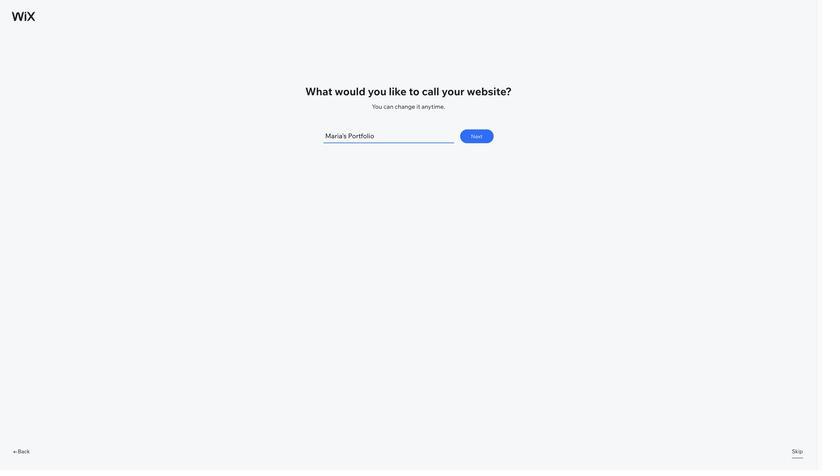 Task type: describe. For each thing, give the bounding box(es) containing it.
Enter your website name text field
[[323, 129, 454, 143]]

like
[[389, 85, 407, 98]]

you
[[368, 85, 386, 98]]

you
[[372, 103, 382, 110]]

website?
[[467, 85, 512, 98]]

skip
[[792, 448, 803, 455]]

change
[[395, 103, 415, 110]]

←back button
[[8, 445, 60, 459]]

it
[[417, 103, 420, 110]]

next button
[[460, 129, 494, 143]]

your
[[442, 85, 464, 98]]

can
[[384, 103, 393, 110]]

what would you like to call your website?
[[305, 85, 512, 98]]

you can change it anytime.
[[372, 103, 445, 110]]



Task type: locate. For each thing, give the bounding box(es) containing it.
←back
[[13, 448, 30, 455]]

wix image
[[12, 12, 35, 21], [12, 12, 35, 21]]

what
[[305, 85, 332, 98]]

skip button
[[792, 445, 803, 459]]

would
[[335, 85, 366, 98]]

next
[[471, 133, 482, 140]]

to
[[409, 85, 420, 98]]

anytime.
[[422, 103, 445, 110]]

call
[[422, 85, 439, 98]]



Task type: vqa. For each thing, say whether or not it's contained in the screenshot.
you
yes



